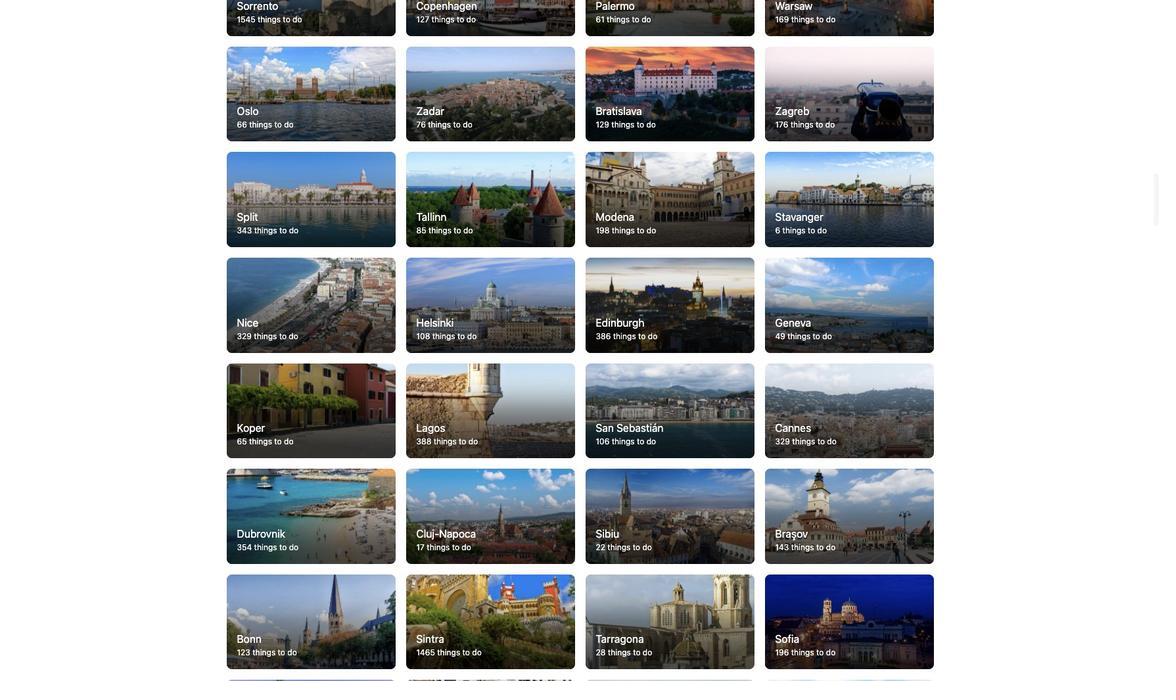 Task type: vqa. For each thing, say whether or not it's contained in the screenshot.


Task type: locate. For each thing, give the bounding box(es) containing it.
things inside modena 198 things to do
[[612, 226, 635, 235]]

127 things to do
[[417, 14, 476, 24]]

things inside edinburgh 386 things to do
[[613, 331, 636, 341]]

to inside the nice 329 things to do
[[279, 331, 287, 341]]

things inside bonn 123 things to do
[[253, 648, 276, 658]]

do for dubrovnik
[[289, 543, 299, 552]]

1 horizontal spatial 329
[[776, 437, 791, 447]]

to inside 'split 343 things to do'
[[280, 226, 287, 235]]

to for cannes
[[818, 437, 825, 447]]

san sebastián 106 things to do
[[596, 422, 664, 447]]

do for nice
[[289, 331, 299, 341]]

to for split
[[280, 226, 287, 235]]

split image
[[227, 152, 396, 247]]

do inside dubrovnik 354 things to do
[[289, 543, 299, 552]]

to inside modena 198 things to do
[[637, 226, 645, 235]]

do inside sintra 1465 things to do
[[472, 648, 482, 658]]

to inside dubrovnik 354 things to do
[[279, 543, 287, 552]]

things for braşov
[[792, 543, 815, 552]]

things for zadar
[[428, 120, 451, 130]]

169
[[776, 14, 789, 24]]

oslo
[[237, 105, 259, 117]]

stavanger image
[[765, 152, 934, 247]]

oslo image
[[227, 47, 396, 142]]

do inside bonn 123 things to do
[[288, 648, 297, 658]]

things down helsinki
[[433, 331, 456, 341]]

to for tarragona
[[633, 648, 641, 658]]

helsinki 108 things to do
[[417, 317, 477, 341]]

things inside the nice 329 things to do
[[254, 331, 277, 341]]

helsinki
[[417, 317, 454, 329]]

things inside stavanger 6 things to do
[[783, 226, 806, 235]]

things down braşov
[[792, 543, 815, 552]]

do inside modena 198 things to do
[[647, 226, 657, 235]]

braşov
[[776, 528, 808, 540]]

sofia
[[776, 634, 800, 646]]

lagos
[[417, 422, 446, 434]]

things down sibiu
[[608, 543, 631, 552]]

to inside koper 65 things to do
[[274, 437, 282, 447]]

cannes image
[[765, 363, 934, 459]]

bonn 123 things to do
[[237, 634, 297, 658]]

things down nice
[[254, 331, 277, 341]]

edinburgh image
[[586, 258, 755, 353]]

to inside 'sofia 196 things to do'
[[817, 648, 824, 658]]

things inside sibiu 22 things to do
[[608, 543, 631, 552]]

do inside tallinn 85 things to do
[[464, 226, 473, 235]]

split 343 things to do
[[237, 211, 299, 235]]

to inside the lagos 388 things to do
[[459, 437, 467, 447]]

things inside tarragona 28 things to do
[[608, 648, 631, 658]]

cluj-
[[417, 528, 440, 540]]

do inside koper 65 things to do
[[284, 437, 294, 447]]

to inside stavanger 6 things to do
[[808, 226, 816, 235]]

do inside the lagos 388 things to do
[[469, 437, 478, 447]]

196
[[776, 648, 789, 658]]

things for tarragona
[[608, 648, 631, 658]]

61
[[596, 14, 605, 24]]

san sebastián image
[[586, 363, 755, 459]]

to for stavanger
[[808, 226, 816, 235]]

things inside tallinn 85 things to do
[[429, 226, 452, 235]]

things inside 'helsinki 108 things to do'
[[433, 331, 456, 341]]

modena image
[[586, 152, 755, 247]]

things inside 'sofia 196 things to do'
[[792, 648, 815, 658]]

sibiu image
[[586, 469, 755, 564]]

things for dubrovnik
[[254, 543, 277, 552]]

do for sofia
[[827, 648, 836, 658]]

nice image
[[227, 258, 396, 353]]

geneva 49 things to do
[[776, 317, 833, 341]]

things for modena
[[612, 226, 635, 235]]

tallinn 85 things to do
[[417, 211, 473, 235]]

do inside 'helsinki 108 things to do'
[[467, 331, 477, 341]]

to inside braşov 143 things to do
[[817, 543, 824, 552]]

things inside braşov 143 things to do
[[792, 543, 815, 552]]

things down bonn
[[253, 648, 276, 658]]

do inside braşov 143 things to do
[[827, 543, 836, 552]]

things inside zadar 76 things to do
[[428, 120, 451, 130]]

things down sofia
[[792, 648, 815, 658]]

329
[[237, 331, 252, 341], [776, 437, 791, 447]]

0 vertical spatial 329
[[237, 331, 252, 341]]

things inside oslo 66 things to do
[[249, 120, 272, 130]]

to inside tarragona 28 things to do
[[633, 648, 641, 658]]

things down bratislava
[[612, 120, 635, 130]]

to inside bonn 123 things to do
[[278, 648, 285, 658]]

things down oslo
[[249, 120, 272, 130]]

do inside 'sofia 196 things to do'
[[827, 648, 836, 658]]

things down dubrovnik
[[254, 543, 277, 552]]

to inside sintra 1465 things to do
[[463, 648, 470, 658]]

to inside cluj-napoca 17 things to do
[[452, 543, 460, 552]]

do inside tarragona 28 things to do
[[643, 648, 653, 658]]

dubrovnik
[[237, 528, 286, 540]]

do inside "geneva 49 things to do"
[[823, 331, 833, 341]]

do
[[293, 14, 302, 24], [467, 14, 476, 24], [642, 14, 652, 24], [827, 14, 836, 24], [284, 120, 294, 130], [463, 120, 473, 130], [647, 120, 656, 130], [826, 120, 835, 130], [289, 226, 299, 235], [464, 226, 473, 235], [647, 226, 657, 235], [818, 226, 827, 235], [289, 331, 299, 341], [467, 331, 477, 341], [648, 331, 658, 341], [823, 331, 833, 341], [284, 437, 294, 447], [469, 437, 478, 447], [647, 437, 657, 447], [828, 437, 837, 447], [289, 543, 299, 552], [462, 543, 471, 552], [643, 543, 652, 552], [827, 543, 836, 552], [288, 648, 297, 658], [472, 648, 482, 658], [643, 648, 653, 658], [827, 648, 836, 658]]

to inside cannes 329 things to do
[[818, 437, 825, 447]]

things
[[258, 14, 281, 24], [432, 14, 455, 24], [607, 14, 630, 24], [792, 14, 815, 24], [249, 120, 272, 130], [428, 120, 451, 130], [612, 120, 635, 130], [791, 120, 814, 130], [254, 226, 277, 235], [429, 226, 452, 235], [612, 226, 635, 235], [783, 226, 806, 235], [254, 331, 277, 341], [433, 331, 456, 341], [613, 331, 636, 341], [788, 331, 811, 341], [249, 437, 272, 447], [434, 437, 457, 447], [612, 437, 635, 447], [793, 437, 816, 447], [254, 543, 277, 552], [427, 543, 450, 552], [608, 543, 631, 552], [792, 543, 815, 552], [253, 648, 276, 658], [438, 648, 461, 658], [608, 648, 631, 658], [792, 648, 815, 658]]

sibiu
[[596, 528, 620, 540]]

sintra image
[[406, 575, 575, 670]]

things for stavanger
[[783, 226, 806, 235]]

things down cannes
[[793, 437, 816, 447]]

things inside koper 65 things to do
[[249, 437, 272, 447]]

things inside cannes 329 things to do
[[793, 437, 816, 447]]

to inside edinburgh 386 things to do
[[639, 331, 646, 341]]

329 for nice
[[237, 331, 252, 341]]

do inside zagreb 176 things to do
[[826, 120, 835, 130]]

to for oslo
[[275, 120, 282, 130]]

cluj napoca image
[[406, 469, 575, 564]]

things inside the lagos 388 things to do
[[434, 437, 457, 447]]

do for modena
[[647, 226, 657, 235]]

san
[[596, 422, 614, 434]]

bonn image
[[227, 575, 396, 670]]

0 horizontal spatial 329
[[237, 331, 252, 341]]

things inside cluj-napoca 17 things to do
[[427, 543, 450, 552]]

329 inside cannes 329 things to do
[[776, 437, 791, 447]]

things down the "tallinn"
[[429, 226, 452, 235]]

1545
[[237, 14, 256, 24]]

22
[[596, 543, 606, 552]]

things inside sintra 1465 things to do
[[438, 648, 461, 658]]

palermo image
[[586, 0, 755, 36]]

to inside sibiu 22 things to do
[[633, 543, 641, 552]]

to inside "geneva 49 things to do"
[[813, 331, 821, 341]]

to for braşov
[[817, 543, 824, 552]]

143
[[776, 543, 789, 552]]

to inside zagreb 176 things to do
[[816, 120, 824, 130]]

geneva image
[[765, 258, 934, 353]]

things for lagos
[[434, 437, 457, 447]]

stavanger
[[776, 211, 824, 223]]

do inside sibiu 22 things to do
[[643, 543, 652, 552]]

things down cluj-
[[427, 543, 450, 552]]

sintra
[[417, 634, 445, 646]]

things down zadar on the left
[[428, 120, 451, 130]]

oslo 66 things to do
[[237, 105, 294, 130]]

things inside zagreb 176 things to do
[[791, 120, 814, 130]]

61 things to do link
[[586, 0, 755, 36]]

1465
[[417, 648, 435, 658]]

to inside oslo 66 things to do
[[275, 120, 282, 130]]

329 down cannes
[[776, 437, 791, 447]]

dubrovnik image
[[227, 469, 396, 564]]

to for tallinn
[[454, 226, 462, 235]]

do inside the nice 329 things to do
[[289, 331, 299, 341]]

do inside 'split 343 things to do'
[[289, 226, 299, 235]]

things inside dubrovnik 354 things to do
[[254, 543, 277, 552]]

zadar
[[417, 105, 445, 117]]

to inside zadar 76 things to do
[[454, 120, 461, 130]]

169 things to do
[[776, 14, 836, 24]]

do inside oslo 66 things to do
[[284, 120, 294, 130]]

things inside 'split 343 things to do'
[[254, 226, 277, 235]]

things down stavanger
[[783, 226, 806, 235]]

do for tarragona
[[643, 648, 653, 658]]

329 inside the nice 329 things to do
[[237, 331, 252, 341]]

do inside the bratislava 129 things to do
[[647, 120, 656, 130]]

to inside the "san sebastián 106 things to do"
[[637, 437, 645, 447]]

to for bonn
[[278, 648, 285, 658]]

things down zagreb
[[791, 120, 814, 130]]

braşov image
[[765, 469, 934, 564]]

things down sintra
[[438, 648, 461, 658]]

things down modena
[[612, 226, 635, 235]]

329 down nice
[[237, 331, 252, 341]]

zagreb
[[776, 105, 810, 117]]

to inside 'helsinki 108 things to do'
[[458, 331, 465, 341]]

to for helsinki
[[458, 331, 465, 341]]

things for sibiu
[[608, 543, 631, 552]]

do inside zadar 76 things to do
[[463, 120, 473, 130]]

tallinn
[[417, 211, 447, 223]]

tarragona image
[[586, 575, 755, 670]]

things down tarragona
[[608, 648, 631, 658]]

things right 106
[[612, 437, 635, 447]]

do inside stavanger 6 things to do
[[818, 226, 827, 235]]

do for zadar
[[463, 120, 473, 130]]

modena 198 things to do
[[596, 211, 657, 235]]

things down the edinburgh
[[613, 331, 636, 341]]

17
[[417, 543, 425, 552]]

1 vertical spatial 329
[[776, 437, 791, 447]]

things for geneva
[[788, 331, 811, 341]]

napoca
[[440, 528, 476, 540]]

things right 343
[[254, 226, 277, 235]]

edinburgh
[[596, 317, 645, 329]]

things for zagreb
[[791, 120, 814, 130]]

things down koper
[[249, 437, 272, 447]]

things inside the bratislava 129 things to do
[[612, 120, 635, 130]]

do inside edinburgh 386 things to do
[[648, 331, 658, 341]]

to inside tallinn 85 things to do
[[454, 226, 462, 235]]

things inside "geneva 49 things to do"
[[788, 331, 811, 341]]

to for zadar
[[454, 120, 461, 130]]

zadar 76 things to do
[[417, 105, 473, 130]]

127 things to do link
[[406, 0, 575, 36]]

do inside cannes 329 things to do
[[828, 437, 837, 447]]

things down lagos at left
[[434, 437, 457, 447]]

things down geneva at right top
[[788, 331, 811, 341]]

do for cannes
[[828, 437, 837, 447]]

things for bonn
[[253, 648, 276, 658]]

to inside the bratislava 129 things to do
[[637, 120, 645, 130]]

things for nice
[[254, 331, 277, 341]]

to
[[283, 14, 291, 24], [457, 14, 465, 24], [632, 14, 640, 24], [817, 14, 824, 24], [275, 120, 282, 130], [454, 120, 461, 130], [637, 120, 645, 130], [816, 120, 824, 130], [280, 226, 287, 235], [454, 226, 462, 235], [637, 226, 645, 235], [808, 226, 816, 235], [279, 331, 287, 341], [458, 331, 465, 341], [639, 331, 646, 341], [813, 331, 821, 341], [274, 437, 282, 447], [459, 437, 467, 447], [637, 437, 645, 447], [818, 437, 825, 447], [279, 543, 287, 552], [452, 543, 460, 552], [633, 543, 641, 552], [817, 543, 824, 552], [278, 648, 285, 658], [463, 648, 470, 658], [633, 648, 641, 658], [817, 648, 824, 658]]

to for zagreb
[[816, 120, 824, 130]]



Task type: describe. For each thing, give the bounding box(es) containing it.
65
[[237, 437, 247, 447]]

sintra 1465 things to do
[[417, 634, 482, 658]]

123
[[237, 648, 250, 658]]

to for edinburgh
[[639, 331, 646, 341]]

braşov 143 things to do
[[776, 528, 836, 552]]

to for lagos
[[459, 437, 467, 447]]

things for bratislava
[[612, 120, 635, 130]]

tarragona 28 things to do
[[596, 634, 653, 658]]

to for sibiu
[[633, 543, 641, 552]]

things for cannes
[[793, 437, 816, 447]]

things right the 127
[[432, 14, 455, 24]]

do for stavanger
[[818, 226, 827, 235]]

to for bratislava
[[637, 120, 645, 130]]

things for tallinn
[[429, 226, 452, 235]]

do for lagos
[[469, 437, 478, 447]]

66
[[237, 120, 247, 130]]

do for bonn
[[288, 648, 297, 658]]

sofia image
[[765, 575, 934, 670]]

geneva
[[776, 317, 812, 329]]

things for sintra
[[438, 648, 461, 658]]

things for koper
[[249, 437, 272, 447]]

to for geneva
[[813, 331, 821, 341]]

6
[[776, 226, 781, 235]]

329 for cannes
[[776, 437, 791, 447]]

343
[[237, 226, 252, 235]]

to for nice
[[279, 331, 287, 341]]

1545 things to do link
[[227, 0, 396, 36]]

to for sofia
[[817, 648, 824, 658]]

things inside the "san sebastián 106 things to do"
[[612, 437, 635, 447]]

koper 65 things to do
[[237, 422, 294, 447]]

sebastián
[[617, 422, 664, 434]]

split
[[237, 211, 258, 223]]

things right 169 in the right top of the page
[[792, 14, 815, 24]]

do for braşov
[[827, 543, 836, 552]]

tallinn image
[[406, 152, 575, 247]]

108
[[417, 331, 430, 341]]

do for oslo
[[284, 120, 294, 130]]

cannes 329 things to do
[[776, 422, 837, 447]]

198
[[596, 226, 610, 235]]

to for sintra
[[463, 648, 470, 658]]

things for helsinki
[[433, 331, 456, 341]]

helsinki image
[[406, 258, 575, 353]]

things for split
[[254, 226, 277, 235]]

koper image
[[227, 363, 396, 459]]

nice
[[237, 317, 259, 329]]

do for split
[[289, 226, 299, 235]]

28
[[596, 648, 606, 658]]

nice 329 things to do
[[237, 317, 299, 341]]

edinburgh 386 things to do
[[596, 317, 658, 341]]

cannes
[[776, 422, 812, 434]]

zadar image
[[406, 47, 575, 142]]

do for helsinki
[[467, 331, 477, 341]]

tarragona
[[596, 634, 644, 646]]

bratislava 129 things to do
[[596, 105, 656, 130]]

cluj-napoca 17 things to do
[[417, 528, 476, 552]]

to for koper
[[274, 437, 282, 447]]

169 things to do link
[[765, 0, 934, 36]]

to for dubrovnik
[[279, 543, 287, 552]]

sofia 196 things to do
[[776, 634, 836, 658]]

386
[[596, 331, 611, 341]]

do for sibiu
[[643, 543, 652, 552]]

do for geneva
[[823, 331, 833, 341]]

stavanger 6 things to do
[[776, 211, 827, 235]]

modena
[[596, 211, 635, 223]]

354
[[237, 543, 252, 552]]

do for bratislava
[[647, 120, 656, 130]]

127
[[417, 14, 430, 24]]

129
[[596, 120, 610, 130]]

bonn
[[237, 634, 262, 646]]

lagos 388 things to do
[[417, 422, 478, 447]]

106
[[596, 437, 610, 447]]

76
[[417, 120, 426, 130]]

bratislava
[[596, 105, 642, 117]]

things for sofia
[[792, 648, 815, 658]]

do for edinburgh
[[648, 331, 658, 341]]

bratislava image
[[586, 47, 755, 142]]

61 things to do
[[596, 14, 652, 24]]

do for koper
[[284, 437, 294, 447]]

do for zagreb
[[826, 120, 835, 130]]

388
[[417, 437, 432, 447]]

do inside the "san sebastián 106 things to do"
[[647, 437, 657, 447]]

49
[[776, 331, 786, 341]]

warsaw image
[[765, 0, 934, 36]]

dubrovnik 354 things to do
[[237, 528, 299, 552]]

things for oslo
[[249, 120, 272, 130]]

do inside cluj-napoca 17 things to do
[[462, 543, 471, 552]]

koper
[[237, 422, 265, 434]]

sorrento image
[[227, 0, 396, 36]]

lagos image
[[406, 363, 575, 459]]

things for edinburgh
[[613, 331, 636, 341]]

copenhagen image
[[406, 0, 575, 36]]

zagreb image
[[765, 47, 934, 142]]

1545 things to do
[[237, 14, 302, 24]]

zagreb 176 things to do
[[776, 105, 835, 130]]

do for tallinn
[[464, 226, 473, 235]]

85
[[417, 226, 427, 235]]

176
[[776, 120, 789, 130]]

things right 1545
[[258, 14, 281, 24]]

sibiu 22 things to do
[[596, 528, 652, 552]]

do for sintra
[[472, 648, 482, 658]]

things right the "61"
[[607, 14, 630, 24]]

to for modena
[[637, 226, 645, 235]]



